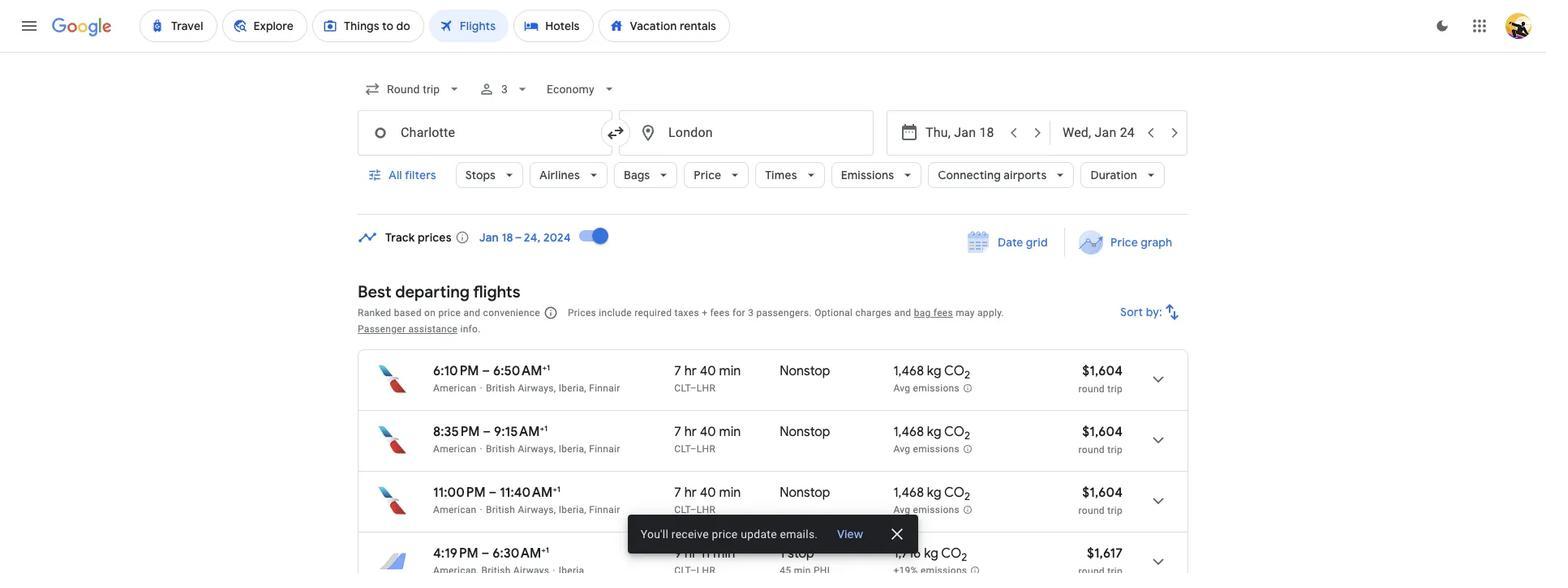Task type: describe. For each thing, give the bounding box(es) containing it.
6:50 am
[[493, 363, 542, 380]]

trip for 11:40 am
[[1108, 505, 1123, 517]]

graph
[[1141, 235, 1172, 250]]

price graph
[[1111, 235, 1172, 250]]

lhr for 9:15 am
[[697, 444, 716, 455]]

+ for 6:50 am
[[542, 363, 547, 373]]

price inside best departing flights main content
[[438, 307, 461, 319]]

price inside the view status
[[712, 528, 738, 541]]

airlines button
[[530, 156, 608, 195]]

leaves charlotte douglas international airport at 8:35 pm on thursday, january 18 and arrives at heathrow airport at 9:15 am on friday, january 19. element
[[433, 424, 548, 441]]

1,468 for 9:15 am
[[894, 424, 924, 441]]

Departure time: 11:00 PM. text field
[[433, 485, 486, 501]]

view button
[[825, 520, 876, 549]]

prices
[[568, 307, 596, 319]]

emissions button
[[831, 156, 922, 195]]

airways, for 9:15 am
[[518, 444, 556, 455]]

clt for 9:15 am
[[674, 444, 690, 455]]

date grid button
[[956, 228, 1061, 257]]

hr for 9:15 am
[[684, 424, 697, 441]]

1,468 for 11:40 am
[[894, 485, 924, 501]]

hr for 6:50 am
[[684, 363, 697, 380]]

11
[[700, 546, 710, 562]]

1,716 kg co 2
[[894, 546, 967, 565]]

trip for 9:15 am
[[1108, 445, 1123, 456]]

nonstop flight. element for 9:15 am
[[780, 424, 830, 443]]

9:15 am
[[494, 424, 540, 441]]

best
[[358, 282, 392, 303]]

1 left "stop"
[[780, 546, 785, 562]]

4:19 pm
[[433, 546, 478, 562]]

emissions for 9:15 am
[[913, 444, 960, 455]]

airways, for 11:40 am
[[518, 505, 556, 516]]

3 inside prices include required taxes + fees for 3 passengers. optional charges and bag fees may apply. passenger assistance
[[748, 307, 754, 319]]

3 inside popup button
[[502, 83, 508, 96]]

Departure text field
[[926, 111, 1000, 155]]

stop
[[788, 546, 814, 562]]

on
[[424, 307, 436, 319]]

passengers.
[[757, 307, 812, 319]]

+ for 11:40 am
[[553, 484, 557, 495]]

connecting
[[938, 168, 1001, 183]]

co for 11:40 am
[[944, 485, 965, 501]]

all filters button
[[358, 156, 449, 195]]

update
[[741, 528, 777, 541]]

iberia, for 11:40 am
[[559, 505, 587, 516]]

1 for 11:40 am
[[557, 484, 560, 495]]

find the best price region
[[358, 217, 1189, 270]]

leaves charlotte douglas international airport at 4:19 pm on thursday, january 18 and arrives at heathrow airport at 6:30 am on friday, january 19. element
[[433, 545, 549, 562]]

1,468 kg co 2 for 6:50 am
[[894, 363, 970, 382]]

receive
[[672, 528, 709, 541]]

emissions for 6:50 am
[[913, 383, 960, 394]]

based
[[394, 307, 422, 319]]

$1,617
[[1087, 546, 1123, 562]]

avg for 6:50 am
[[894, 383, 911, 394]]

bags
[[624, 168, 650, 183]]

learn more about tracked prices image
[[455, 230, 470, 245]]

jan
[[479, 230, 499, 245]]

airlines
[[540, 168, 580, 183]]

duration
[[1091, 168, 1138, 183]]

for
[[733, 307, 746, 319]]

avg for 9:15 am
[[894, 444, 911, 455]]

flight details. leaves charlotte douglas international airport at 4:19 pm on thursday, january 18 and arrives at heathrow airport at 6:30 am on friday, january 19. image
[[1139, 543, 1178, 574]]

3 button
[[472, 70, 537, 109]]

$1,604 for 9:15 am
[[1083, 424, 1123, 441]]

track
[[385, 230, 415, 245]]

hr for 11:40 am
[[684, 485, 697, 501]]

flight details. leaves charlotte douglas international airport at 6:10 pm on thursday, january 18 and arrives at heathrow airport at 6:50 am on friday, january 19. image
[[1139, 360, 1178, 399]]

1604 us dollars text field for 11:40 am
[[1083, 485, 1123, 501]]

clt for 6:50 am
[[674, 383, 690, 394]]

apply.
[[978, 307, 1004, 319]]

jan 18 – 24, 2024
[[479, 230, 571, 245]]

none search field containing all filters
[[358, 70, 1189, 215]]

min for 9:15 am
[[719, 424, 741, 441]]

british for 11:40 am
[[486, 505, 515, 516]]

trip for 6:50 am
[[1108, 384, 1123, 395]]

1,468 for 6:50 am
[[894, 363, 924, 380]]

may
[[956, 307, 975, 319]]

$1,604 round trip for 6:50 am
[[1079, 363, 1123, 395]]

– inside the 4:19 pm – 6:30 am + 1
[[482, 546, 490, 562]]

1 stop
[[780, 546, 814, 562]]

date
[[998, 235, 1024, 250]]

6:30 am
[[493, 546, 541, 562]]

Arrival time: 6:50 AM on  Friday, January 19. text field
[[493, 363, 550, 380]]

– inside 6:10 pm – 6:50 am + 1
[[482, 363, 490, 380]]

flight details. leaves charlotte douglas international airport at 8:35 pm on thursday, january 18 and arrives at heathrow airport at 9:15 am on friday, january 19. image
[[1139, 421, 1178, 460]]

times
[[765, 168, 797, 183]]

british for 6:50 am
[[486, 383, 515, 394]]

Departure time: 6:10 PM. text field
[[433, 363, 479, 380]]

swap origin and destination. image
[[606, 123, 626, 143]]

nonstop for 9:15 am
[[780, 424, 830, 441]]

view
[[837, 527, 864, 542]]

connecting airports
[[938, 168, 1047, 183]]

finnair for 6:50 am
[[589, 383, 620, 394]]

best departing flights
[[358, 282, 521, 303]]

grid
[[1026, 235, 1048, 250]]

airports
[[1004, 168, 1047, 183]]

6:10 pm – 6:50 am + 1
[[433, 363, 550, 380]]

+ for 9:15 am
[[540, 424, 544, 434]]

taxes
[[675, 307, 699, 319]]

departing
[[395, 282, 470, 303]]

you'll receive price update emails.
[[641, 528, 818, 541]]

11:00 pm – 11:40 am + 1
[[433, 484, 560, 501]]

$1,604 round trip for 9:15 am
[[1079, 424, 1123, 456]]

2024
[[543, 230, 571, 245]]

leaves charlotte douglas international airport at 11:00 pm on thursday, january 18 and arrives at heathrow airport at 11:40 am on friday, january 19. element
[[433, 484, 560, 501]]

prices
[[418, 230, 452, 245]]

times button
[[756, 156, 825, 195]]

1,716
[[894, 546, 921, 562]]

40 for 11:40 am
[[700, 485, 716, 501]]

nonstop for 6:50 am
[[780, 363, 830, 380]]

sort by:
[[1121, 305, 1163, 320]]

nonstop for 11:40 am
[[780, 485, 830, 501]]

1 stop flight. element
[[780, 546, 814, 565]]

7 hr 40 min clt – lhr for 9:15 am
[[674, 424, 741, 455]]

track prices
[[385, 230, 452, 245]]

bag fees button
[[914, 307, 953, 319]]

2 for 6:30 am
[[962, 551, 967, 565]]

11:40 am
[[500, 485, 553, 501]]

connecting airports button
[[928, 156, 1075, 195]]

date grid
[[998, 235, 1048, 250]]

bag
[[914, 307, 931, 319]]

price button
[[684, 156, 749, 195]]

2 fees from the left
[[934, 307, 953, 319]]

avg emissions for 6:50 am
[[894, 383, 960, 394]]

co for 9:15 am
[[944, 424, 965, 441]]

best departing flights main content
[[358, 217, 1189, 574]]

american for 6:10 pm
[[433, 383, 477, 394]]

1604 US dollars text field
[[1083, 424, 1123, 441]]

kg for 9:15 am
[[927, 424, 942, 441]]

7 hr 40 min clt – lhr for 6:50 am
[[674, 363, 741, 394]]

round for 11:40 am
[[1079, 505, 1105, 517]]

ranked based on price and convenience
[[358, 307, 540, 319]]

ranked
[[358, 307, 391, 319]]

– inside 8:35 pm – 9:15 am + 1
[[483, 424, 491, 441]]

and inside prices include required taxes + fees for 3 passengers. optional charges and bag fees may apply. passenger assistance
[[895, 307, 911, 319]]

passenger assistance button
[[358, 324, 458, 335]]



Task type: locate. For each thing, give the bounding box(es) containing it.
nonstop flight. element for 6:50 am
[[780, 363, 830, 382]]

2 clt from the top
[[674, 444, 690, 455]]

price inside popup button
[[694, 168, 721, 183]]

all filters
[[389, 168, 436, 183]]

1
[[547, 363, 550, 373], [544, 424, 548, 434], [557, 484, 560, 495], [546, 545, 549, 556], [780, 546, 785, 562]]

1 $1,604 from the top
[[1083, 363, 1123, 380]]

3 round from the top
[[1079, 505, 1105, 517]]

1 for 6:50 am
[[547, 363, 550, 373]]

emissions for 11:40 am
[[913, 505, 960, 516]]

0 vertical spatial avg
[[894, 383, 911, 394]]

2 vertical spatial lhr
[[697, 505, 716, 516]]

$1,604 round trip up $1,617
[[1079, 485, 1123, 517]]

0 vertical spatial $1,604 round trip
[[1079, 363, 1123, 395]]

1 for 6:30 am
[[546, 545, 549, 556]]

airways, down arrival time: 11:40 am on  friday, january 19. text field
[[518, 505, 556, 516]]

1 vertical spatial clt
[[674, 444, 690, 455]]

price right on
[[438, 307, 461, 319]]

8:35 pm – 9:15 am + 1
[[433, 424, 548, 441]]

0 vertical spatial airways,
[[518, 383, 556, 394]]

2 for 11:40 am
[[965, 490, 970, 504]]

1 inside 8:35 pm – 9:15 am + 1
[[544, 424, 548, 434]]

kg for 6:50 am
[[927, 363, 942, 380]]

3 7 from the top
[[674, 485, 681, 501]]

total duration 7 hr 40 min. element for 11:40 am
[[674, 485, 780, 504]]

0 vertical spatial 1,468 kg co 2
[[894, 363, 970, 382]]

1 emissions from the top
[[913, 383, 960, 394]]

view status
[[628, 515, 919, 554]]

stops
[[465, 168, 496, 183]]

0 vertical spatial trip
[[1108, 384, 1123, 395]]

2 vertical spatial round
[[1079, 505, 1105, 517]]

2 $1,604 round trip from the top
[[1079, 424, 1123, 456]]

british down 8:35 pm – 9:15 am + 1
[[486, 444, 515, 455]]

0 horizontal spatial fees
[[710, 307, 730, 319]]

$1,604 round trip up 1604 us dollars text box
[[1079, 363, 1123, 395]]

2 for 6:50 am
[[965, 368, 970, 382]]

None text field
[[358, 110, 613, 156], [619, 110, 874, 156], [358, 110, 613, 156], [619, 110, 874, 156]]

emissions
[[913, 383, 960, 394], [913, 444, 960, 455], [913, 505, 960, 516]]

flight details. leaves charlotte douglas international airport at 11:00 pm on thursday, january 18 and arrives at heathrow airport at 11:40 am on friday, january 19. image
[[1139, 482, 1178, 521]]

3 40 from the top
[[700, 485, 716, 501]]

1 lhr from the top
[[697, 383, 716, 394]]

1 vertical spatial 7
[[674, 424, 681, 441]]

1604 us dollars text field left flight details. leaves charlotte douglas international airport at 11:00 pm on thursday, january 18 and arrives at heathrow airport at 11:40 am on friday, january 19. icon
[[1083, 485, 1123, 501]]

0 vertical spatial iberia,
[[559, 383, 587, 394]]

$1,604 round trip
[[1079, 363, 1123, 395], [1079, 424, 1123, 456], [1079, 485, 1123, 517]]

kg inside 1,716 kg co 2
[[924, 546, 939, 562]]

1 horizontal spatial and
[[895, 307, 911, 319]]

airways, for 6:50 am
[[518, 383, 556, 394]]

kg for 11:40 am
[[927, 485, 942, 501]]

1 vertical spatial emissions
[[913, 444, 960, 455]]

hr
[[684, 363, 697, 380], [684, 424, 697, 441], [684, 485, 697, 501], [685, 546, 697, 562]]

american down 6:10 pm "text box"
[[433, 383, 477, 394]]

british airways, iberia, finnair down arrival time: 6:50 am on  friday, january 19. text box
[[486, 383, 620, 394]]

0 vertical spatial price
[[438, 307, 461, 319]]

+
[[702, 307, 708, 319], [542, 363, 547, 373], [540, 424, 544, 434], [553, 484, 557, 495], [541, 545, 546, 556]]

total duration 7 hr 40 min. element
[[674, 363, 780, 382], [674, 424, 780, 443], [674, 485, 780, 504]]

None search field
[[358, 70, 1189, 215]]

sort by: button
[[1114, 293, 1189, 332]]

2 vertical spatial 1,468
[[894, 485, 924, 501]]

3 avg from the top
[[894, 505, 911, 516]]

2 for 9:15 am
[[965, 429, 970, 443]]

1604 US dollars text field
[[1083, 363, 1123, 380], [1083, 485, 1123, 501]]

flights
[[473, 282, 521, 303]]

bags button
[[614, 156, 678, 195]]

$1,604 for 11:40 am
[[1083, 485, 1123, 501]]

3 lhr from the top
[[697, 505, 716, 516]]

2 vertical spatial avg
[[894, 505, 911, 516]]

round down 1604 us dollars text box
[[1079, 445, 1105, 456]]

0 vertical spatial 40
[[700, 363, 716, 380]]

2 vertical spatial 1,468 kg co 2
[[894, 485, 970, 504]]

fees
[[710, 307, 730, 319], [934, 307, 953, 319]]

1,468
[[894, 363, 924, 380], [894, 424, 924, 441], [894, 485, 924, 501]]

1,468 kg co 2 for 11:40 am
[[894, 485, 970, 504]]

2 british from the top
[[486, 444, 515, 455]]

change appearance image
[[1423, 6, 1462, 45]]

stops button
[[456, 156, 523, 195]]

1 avg emissions from the top
[[894, 383, 960, 394]]

by:
[[1146, 305, 1163, 320]]

+ inside 11:00 pm – 11:40 am + 1
[[553, 484, 557, 495]]

duration button
[[1081, 156, 1165, 195]]

assistance
[[409, 324, 458, 335]]

1 right the 6:30 am
[[546, 545, 549, 556]]

0 vertical spatial clt
[[674, 383, 690, 394]]

1 inside 11:00 pm – 11:40 am + 1
[[557, 484, 560, 495]]

40
[[700, 363, 716, 380], [700, 424, 716, 441], [700, 485, 716, 501]]

Arrival time: 6:30 AM on  Friday, January 19. text field
[[493, 545, 549, 562]]

price inside button
[[1111, 235, 1138, 250]]

– inside 11:00 pm – 11:40 am + 1
[[489, 485, 497, 501]]

1 vertical spatial 1,468
[[894, 424, 924, 441]]

2 emissions from the top
[[913, 444, 960, 455]]

iberia, for 6:50 am
[[559, 383, 587, 394]]

round for 9:15 am
[[1079, 445, 1105, 456]]

3 clt from the top
[[674, 505, 690, 516]]

price
[[438, 307, 461, 319], [712, 528, 738, 541]]

0 vertical spatial nonstop
[[780, 363, 830, 380]]

iberia,
[[559, 383, 587, 394], [559, 444, 587, 455], [559, 505, 587, 516]]

british airways, iberia, finnair for 11:40 am
[[486, 505, 620, 516]]

–
[[482, 363, 490, 380], [690, 383, 697, 394], [483, 424, 491, 441], [690, 444, 697, 455], [489, 485, 497, 501], [690, 505, 697, 516], [482, 546, 490, 562]]

3
[[502, 83, 508, 96], [748, 307, 754, 319]]

american
[[433, 383, 477, 394], [433, 444, 477, 455], [433, 505, 477, 516]]

american for 11:00 pm
[[433, 505, 477, 516]]

trip up $1,617
[[1108, 505, 1123, 517]]

0 vertical spatial 3
[[502, 83, 508, 96]]

$1,604 round trip for 11:40 am
[[1079, 485, 1123, 517]]

min inside total duration 9 hr 11 min. element
[[713, 546, 735, 562]]

finnair for 11:40 am
[[589, 505, 620, 516]]

1 vertical spatial price
[[1111, 235, 1138, 250]]

3 total duration 7 hr 40 min. element from the top
[[674, 485, 780, 504]]

kg for 6:30 am
[[924, 546, 939, 562]]

clt for 11:40 am
[[674, 505, 690, 516]]

and left the bag
[[895, 307, 911, 319]]

price right bags popup button
[[694, 168, 721, 183]]

emails.
[[780, 528, 818, 541]]

1 finnair from the top
[[589, 383, 620, 394]]

2 vertical spatial $1,604
[[1083, 485, 1123, 501]]

2 7 from the top
[[674, 424, 681, 441]]

1 7 hr 40 min clt – lhr from the top
[[674, 363, 741, 394]]

3 american from the top
[[433, 505, 477, 516]]

iberia, down prices
[[559, 383, 587, 394]]

2 40 from the top
[[700, 424, 716, 441]]

2 lhr from the top
[[697, 444, 716, 455]]

1 vertical spatial american
[[433, 444, 477, 455]]

1 vertical spatial iberia,
[[559, 444, 587, 455]]

trip left flight details. leaves charlotte douglas international airport at 6:10 pm on thursday, january 18 and arrives at heathrow airport at 6:50 am on friday, january 19. image
[[1108, 384, 1123, 395]]

1 avg from the top
[[894, 383, 911, 394]]

3 $1,604 from the top
[[1083, 485, 1123, 501]]

loading results progress bar
[[0, 52, 1546, 55]]

18 – 24,
[[502, 230, 541, 245]]

1 vertical spatial 3
[[748, 307, 754, 319]]

0 vertical spatial avg emissions
[[894, 383, 960, 394]]

1 vertical spatial 7 hr 40 min clt – lhr
[[674, 424, 741, 455]]

1 horizontal spatial 3
[[748, 307, 754, 319]]

3 1,468 kg co 2 from the top
[[894, 485, 970, 504]]

1 total duration 7 hr 40 min. element from the top
[[674, 363, 780, 382]]

1 vertical spatial 1,468 kg co 2
[[894, 424, 970, 443]]

include
[[599, 307, 632, 319]]

3 avg emissions from the top
[[894, 505, 960, 516]]

lhr
[[697, 383, 716, 394], [697, 444, 716, 455], [697, 505, 716, 516]]

0 vertical spatial price
[[694, 168, 721, 183]]

1 vertical spatial 1604 us dollars text field
[[1083, 485, 1123, 501]]

2 british airways, iberia, finnair from the top
[[486, 444, 620, 455]]

+ inside 6:10 pm – 6:50 am + 1
[[542, 363, 547, 373]]

2 7 hr 40 min clt – lhr from the top
[[674, 424, 741, 455]]

2 iberia, from the top
[[559, 444, 587, 455]]

1 vertical spatial total duration 7 hr 40 min. element
[[674, 424, 780, 443]]

3 1,468 from the top
[[894, 485, 924, 501]]

total duration 7 hr 40 min. element for 6:50 am
[[674, 363, 780, 382]]

3 iberia, from the top
[[559, 505, 587, 516]]

1 airways, from the top
[[518, 383, 556, 394]]

british for 9:15 am
[[486, 444, 515, 455]]

co inside 1,716 kg co 2
[[941, 546, 962, 562]]

airways, down arrival time: 6:50 am on  friday, january 19. text box
[[518, 383, 556, 394]]

main menu image
[[19, 16, 39, 36]]

nonstop flight. element for 11:40 am
[[780, 485, 830, 504]]

1 7 from the top
[[674, 363, 681, 380]]

3 nonstop from the top
[[780, 485, 830, 501]]

2 vertical spatial avg emissions
[[894, 505, 960, 516]]

$1,604 left flight details. leaves charlotte douglas international airport at 8:35 pm on thursday, january 18 and arrives at heathrow airport at 9:15 am on friday, january 19. image
[[1083, 424, 1123, 441]]

american down departure time: 11:00 pm. text box
[[433, 505, 477, 516]]

price
[[694, 168, 721, 183], [1111, 235, 1138, 250]]

2 avg from the top
[[894, 444, 911, 455]]

leaves charlotte douglas international airport at 6:10 pm on thursday, january 18 and arrives at heathrow airport at 6:50 am on friday, january 19. element
[[433, 363, 550, 380]]

11:00 pm
[[433, 485, 486, 501]]

0 vertical spatial total duration 7 hr 40 min. element
[[674, 363, 780, 382]]

2 total duration 7 hr 40 min. element from the top
[[674, 424, 780, 443]]

price graph button
[[1068, 228, 1185, 257]]

1 vertical spatial airways,
[[518, 444, 556, 455]]

1 right 6:50 am
[[547, 363, 550, 373]]

min
[[719, 363, 741, 380], [719, 424, 741, 441], [719, 485, 741, 501], [713, 546, 735, 562]]

7 for 11:40 am
[[674, 485, 681, 501]]

+ inside the 4:19 pm – 6:30 am + 1
[[541, 545, 546, 556]]

1 vertical spatial finnair
[[589, 444, 620, 455]]

british down 11:00 pm – 11:40 am + 1
[[486, 505, 515, 516]]

9 hr 11 min
[[674, 546, 735, 562]]

1 vertical spatial 40
[[700, 424, 716, 441]]

0 vertical spatial lhr
[[697, 383, 716, 394]]

1 fees from the left
[[710, 307, 730, 319]]

nonstop
[[780, 363, 830, 380], [780, 424, 830, 441], [780, 485, 830, 501]]

2
[[965, 368, 970, 382], [965, 429, 970, 443], [965, 490, 970, 504], [962, 551, 967, 565]]

0 vertical spatial emissions
[[913, 383, 960, 394]]

sort
[[1121, 305, 1144, 320]]

+ inside prices include required taxes + fees for 3 passengers. optional charges and bag fees may apply. passenger assistance
[[702, 307, 708, 319]]

1 vertical spatial round
[[1079, 445, 1105, 456]]

finnair for 9:15 am
[[589, 444, 620, 455]]

and down flights
[[464, 307, 481, 319]]

2 nonstop flight. element from the top
[[780, 424, 830, 443]]

0 vertical spatial finnair
[[589, 383, 620, 394]]

trip
[[1108, 384, 1123, 395], [1108, 445, 1123, 456], [1108, 505, 1123, 517]]

Return text field
[[1063, 111, 1137, 155]]

0 vertical spatial 1,468
[[894, 363, 924, 380]]

1 nonstop from the top
[[780, 363, 830, 380]]

price left graph
[[1111, 235, 1138, 250]]

1 horizontal spatial price
[[1111, 235, 1138, 250]]

price for price graph
[[1111, 235, 1138, 250]]

optional
[[815, 307, 853, 319]]

2 vertical spatial total duration 7 hr 40 min. element
[[674, 485, 780, 504]]

2 vertical spatial clt
[[674, 505, 690, 516]]

+ inside 8:35 pm – 9:15 am + 1
[[540, 424, 544, 434]]

convenience
[[483, 307, 540, 319]]

iberia, up arrival time: 11:40 am on  friday, january 19. text field
[[559, 444, 587, 455]]

filters
[[405, 168, 436, 183]]

2 vertical spatial trip
[[1108, 505, 1123, 517]]

7 for 6:50 am
[[674, 363, 681, 380]]

1 british airways, iberia, finnair from the top
[[486, 383, 620, 394]]

3 nonstop flight. element from the top
[[780, 485, 830, 504]]

fees left for on the bottom of page
[[710, 307, 730, 319]]

min for 11:40 am
[[719, 485, 741, 501]]

airways,
[[518, 383, 556, 394], [518, 444, 556, 455], [518, 505, 556, 516]]

round for 6:50 am
[[1079, 384, 1105, 395]]

2 round from the top
[[1079, 445, 1105, 456]]

6:10 pm
[[433, 363, 479, 380]]

Departure time: 8:35 PM. text field
[[433, 424, 480, 441]]

9
[[674, 546, 682, 562]]

you'll
[[641, 528, 669, 541]]

round up 1604 us dollars text box
[[1079, 384, 1105, 395]]

2 vertical spatial nonstop flight. element
[[780, 485, 830, 504]]

3 emissions from the top
[[913, 505, 960, 516]]

2 vertical spatial british
[[486, 505, 515, 516]]

0 horizontal spatial price
[[438, 307, 461, 319]]

2 trip from the top
[[1108, 445, 1123, 456]]

lhr for 11:40 am
[[697, 505, 716, 516]]

+ for 6:30 am
[[541, 545, 546, 556]]

total duration 7 hr 40 min. element for 9:15 am
[[674, 424, 780, 443]]

1 right "11:40 am"
[[557, 484, 560, 495]]

1 $1,604 round trip from the top
[[1079, 363, 1123, 395]]

40 for 6:50 am
[[700, 363, 716, 380]]

2 vertical spatial 7 hr 40 min clt – lhr
[[674, 485, 741, 516]]

8:35 pm
[[433, 424, 480, 441]]

2 vertical spatial british airways, iberia, finnair
[[486, 505, 620, 516]]

1 inside 6:10 pm – 6:50 am + 1
[[547, 363, 550, 373]]

1 vertical spatial trip
[[1108, 445, 1123, 456]]

0 horizontal spatial and
[[464, 307, 481, 319]]

round up $1,617
[[1079, 505, 1105, 517]]

avg for 11:40 am
[[894, 505, 911, 516]]

2 1,468 kg co 2 from the top
[[894, 424, 970, 443]]

Departure time: 4:19 PM. text field
[[433, 546, 478, 562]]

$1,604 left flight details. leaves charlotte douglas international airport at 11:00 pm on thursday, january 18 and arrives at heathrow airport at 11:40 am on friday, january 19. icon
[[1083, 485, 1123, 501]]

1 1,468 kg co 2 from the top
[[894, 363, 970, 382]]

and
[[464, 307, 481, 319], [895, 307, 911, 319]]

2 and from the left
[[895, 307, 911, 319]]

0 vertical spatial british
[[486, 383, 515, 394]]

1 vertical spatial avg
[[894, 444, 911, 455]]

avg emissions
[[894, 383, 960, 394], [894, 444, 960, 455], [894, 505, 960, 516]]

4:19 pm – 6:30 am + 1
[[433, 545, 549, 562]]

1 vertical spatial british
[[486, 444, 515, 455]]

2 vertical spatial nonstop
[[780, 485, 830, 501]]

1604 us dollars text field for 6:50 am
[[1083, 363, 1123, 380]]

1 clt from the top
[[674, 383, 690, 394]]

co
[[944, 363, 965, 380], [944, 424, 965, 441], [944, 485, 965, 501], [941, 546, 962, 562]]

1 vertical spatial british airways, iberia, finnair
[[486, 444, 620, 455]]

1 horizontal spatial price
[[712, 528, 738, 541]]

2 inside 1,716 kg co 2
[[962, 551, 967, 565]]

2 vertical spatial airways,
[[518, 505, 556, 516]]

2 1,468 from the top
[[894, 424, 924, 441]]

0 vertical spatial 7 hr 40 min clt – lhr
[[674, 363, 741, 394]]

0 vertical spatial nonstop flight. element
[[780, 363, 830, 382]]

2 vertical spatial iberia,
[[559, 505, 587, 516]]

7 hr 40 min clt – lhr
[[674, 363, 741, 394], [674, 424, 741, 455], [674, 485, 741, 516]]

3 british airways, iberia, finnair from the top
[[486, 505, 620, 516]]

3 7 hr 40 min clt – lhr from the top
[[674, 485, 741, 516]]

0 vertical spatial 1604 us dollars text field
[[1083, 363, 1123, 380]]

1 vertical spatial avg emissions
[[894, 444, 960, 455]]

2 avg emissions from the top
[[894, 444, 960, 455]]

0 vertical spatial american
[[433, 383, 477, 394]]

passenger
[[358, 324, 406, 335]]

1 trip from the top
[[1108, 384, 1123, 395]]

learn more about ranking image
[[543, 306, 558, 320]]

$1,604 for 6:50 am
[[1083, 363, 1123, 380]]

1 1,468 from the top
[[894, 363, 924, 380]]

price up total duration 9 hr 11 min. element
[[712, 528, 738, 541]]

1 round from the top
[[1079, 384, 1105, 395]]

1617 US dollars text field
[[1087, 546, 1123, 562]]

0 horizontal spatial price
[[694, 168, 721, 183]]

7 for 9:15 am
[[674, 424, 681, 441]]

1 american from the top
[[433, 383, 477, 394]]

lhr for 6:50 am
[[697, 383, 716, 394]]

1 inside the 4:19 pm – 6:30 am + 1
[[546, 545, 549, 556]]

$1,604
[[1083, 363, 1123, 380], [1083, 424, 1123, 441], [1083, 485, 1123, 501]]

2 nonstop from the top
[[780, 424, 830, 441]]

round
[[1079, 384, 1105, 395], [1079, 445, 1105, 456], [1079, 505, 1105, 517]]

1604 us dollars text field left flight details. leaves charlotte douglas international airport at 6:10 pm on thursday, january 18 and arrives at heathrow airport at 6:50 am on friday, january 19. image
[[1083, 363, 1123, 380]]

Arrival time: 11:40 AM on  Friday, January 19. text field
[[500, 484, 560, 501]]

2 vertical spatial 40
[[700, 485, 716, 501]]

2 vertical spatial emissions
[[913, 505, 960, 516]]

0 horizontal spatial 3
[[502, 83, 508, 96]]

1 vertical spatial $1,604 round trip
[[1079, 424, 1123, 456]]

1 horizontal spatial fees
[[934, 307, 953, 319]]

3 trip from the top
[[1108, 505, 1123, 517]]

nonstop flight. element
[[780, 363, 830, 382], [780, 424, 830, 443], [780, 485, 830, 504]]

2 vertical spatial finnair
[[589, 505, 620, 516]]

1 iberia, from the top
[[559, 383, 587, 394]]

0 vertical spatial round
[[1079, 384, 1105, 395]]

0 vertical spatial british airways, iberia, finnair
[[486, 383, 620, 394]]

1 nonstop flight. element from the top
[[780, 363, 830, 382]]

2 vertical spatial american
[[433, 505, 477, 516]]

1,468 kg co 2
[[894, 363, 970, 382], [894, 424, 970, 443], [894, 485, 970, 504]]

british airways, iberia, finnair down arrival time: 11:40 am on  friday, january 19. text field
[[486, 505, 620, 516]]

1 vertical spatial lhr
[[697, 444, 716, 455]]

co for 6:50 am
[[944, 363, 965, 380]]

7 hr 40 min clt – lhr for 11:40 am
[[674, 485, 741, 516]]

1 right 9:15 am
[[544, 424, 548, 434]]

2 vertical spatial 7
[[674, 485, 681, 501]]

2 vertical spatial $1,604 round trip
[[1079, 485, 1123, 517]]

1 vertical spatial price
[[712, 528, 738, 541]]

all
[[389, 168, 402, 183]]

2 $1,604 from the top
[[1083, 424, 1123, 441]]

1 vertical spatial $1,604
[[1083, 424, 1123, 441]]

40 for 9:15 am
[[700, 424, 716, 441]]

total duration 9 hr 11 min. element
[[674, 546, 780, 565]]

trip down 1604 us dollars text box
[[1108, 445, 1123, 456]]

british airways, iberia, finnair down arrival time: 9:15 am on  friday, january 19. text field
[[486, 444, 620, 455]]

min for 6:50 am
[[719, 363, 741, 380]]

1 and from the left
[[464, 307, 481, 319]]

3 finnair from the top
[[589, 505, 620, 516]]

american down 8:35 pm on the bottom left
[[433, 444, 477, 455]]

3 british from the top
[[486, 505, 515, 516]]

british airways, iberia, finnair for 9:15 am
[[486, 444, 620, 455]]

1 40 from the top
[[700, 363, 716, 380]]

$1,604 round trip left flight details. leaves charlotte douglas international airport at 8:35 pm on thursday, january 18 and arrives at heathrow airport at 9:15 am on friday, january 19. image
[[1079, 424, 1123, 456]]

avg emissions for 11:40 am
[[894, 505, 960, 516]]

1,468 kg co 2 for 9:15 am
[[894, 424, 970, 443]]

required
[[635, 307, 672, 319]]

british down leaves charlotte douglas international airport at 6:10 pm on thursday, january 18 and arrives at heathrow airport at 6:50 am on friday, january 19. element
[[486, 383, 515, 394]]

charges
[[856, 307, 892, 319]]

0 vertical spatial 7
[[674, 363, 681, 380]]

prices include required taxes + fees for 3 passengers. optional charges and bag fees may apply. passenger assistance
[[358, 307, 1004, 335]]

british airways, iberia, finnair
[[486, 383, 620, 394], [486, 444, 620, 455], [486, 505, 620, 516]]

iberia, down arrival time: 11:40 am on  friday, january 19. text field
[[559, 505, 587, 516]]

0 vertical spatial $1,604
[[1083, 363, 1123, 380]]

american for 8:35 pm
[[433, 444, 477, 455]]

avg
[[894, 383, 911, 394], [894, 444, 911, 455], [894, 505, 911, 516]]

clt
[[674, 383, 690, 394], [674, 444, 690, 455], [674, 505, 690, 516]]

airways, down arrival time: 9:15 am on  friday, january 19. text field
[[518, 444, 556, 455]]

iberia, for 9:15 am
[[559, 444, 587, 455]]

1 british from the top
[[486, 383, 515, 394]]

Arrival time: 9:15 AM on  Friday, January 19. text field
[[494, 424, 548, 441]]

price for price
[[694, 168, 721, 183]]

3 airways, from the top
[[518, 505, 556, 516]]

2 1604 us dollars text field from the top
[[1083, 485, 1123, 501]]

2 finnair from the top
[[589, 444, 620, 455]]

avg emissions for 9:15 am
[[894, 444, 960, 455]]

fees right the bag
[[934, 307, 953, 319]]

1 for 9:15 am
[[544, 424, 548, 434]]

co for 6:30 am
[[941, 546, 962, 562]]

2 airways, from the top
[[518, 444, 556, 455]]

None field
[[358, 75, 469, 104], [541, 75, 624, 104], [358, 75, 469, 104], [541, 75, 624, 104]]

1 1604 us dollars text field from the top
[[1083, 363, 1123, 380]]

british airways, iberia, finnair for 6:50 am
[[486, 383, 620, 394]]

emissions
[[841, 168, 894, 183]]

1 vertical spatial nonstop
[[780, 424, 830, 441]]

2 american from the top
[[433, 444, 477, 455]]

$1,604 left flight details. leaves charlotte douglas international airport at 6:10 pm on thursday, january 18 and arrives at heathrow airport at 6:50 am on friday, january 19. image
[[1083, 363, 1123, 380]]

1 vertical spatial nonstop flight. element
[[780, 424, 830, 443]]

3 $1,604 round trip from the top
[[1079, 485, 1123, 517]]



Task type: vqa. For each thing, say whether or not it's contained in the screenshot.
Join
no



